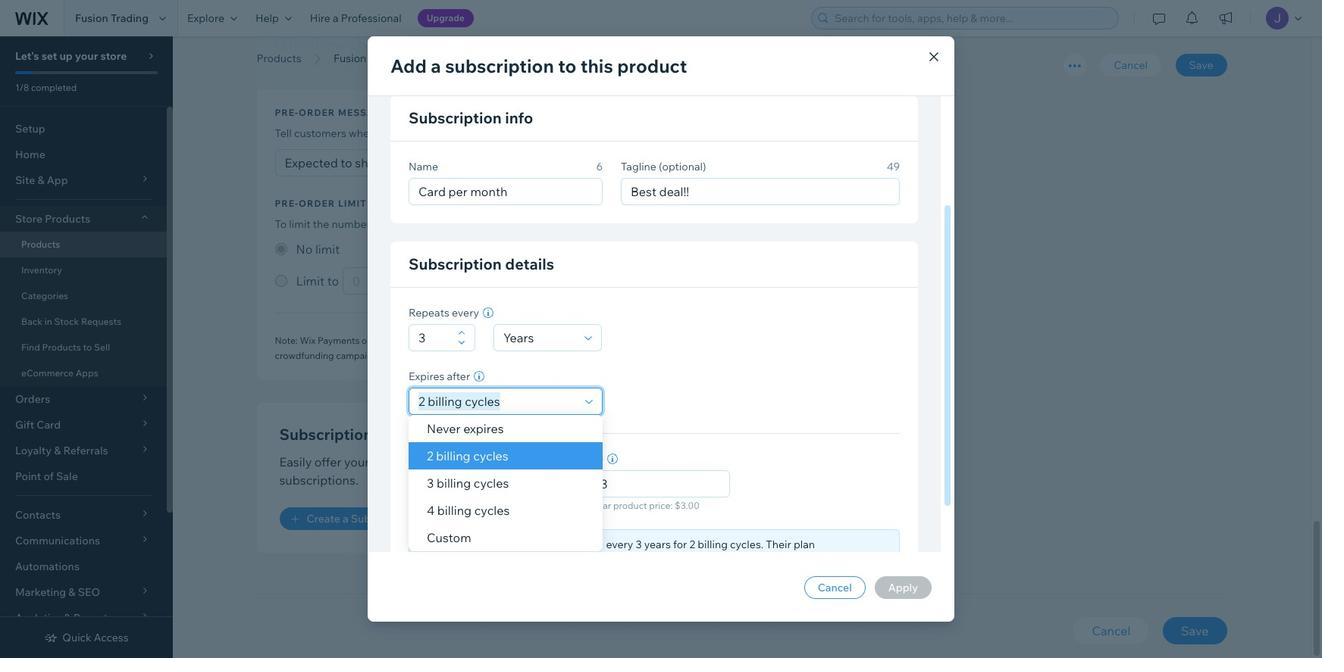 Task type: locate. For each thing, give the bounding box(es) containing it.
1 horizontal spatial 6
[[596, 160, 603, 174]]

1 horizontal spatial every
[[606, 538, 633, 552]]

0 vertical spatial cycles
[[473, 449, 509, 464]]

never
[[427, 422, 461, 437]]

0 horizontal spatial 0 number field
[[414, 472, 481, 497]]

subscription left the 4
[[351, 513, 415, 527]]

customers inside your customers will be charged $3.00 every 3 years for 2 billing cycles. their plan will expire after 6 years.
[[443, 538, 495, 552]]

0 horizontal spatial for
[[461, 218, 475, 232]]

Search for tools, apps, help & more... field
[[830, 8, 1114, 29]]

1 vertical spatial be
[[516, 538, 529, 552]]

order left message
[[299, 107, 335, 119]]

1 vertical spatial products link
[[0, 232, 167, 258]]

1 vertical spatial select field
[[414, 389, 581, 415]]

and
[[772, 335, 788, 347]]

0 horizontal spatial learn
[[275, 55, 307, 70]]

a
[[333, 11, 339, 25], [431, 55, 441, 77], [851, 335, 856, 347], [443, 455, 450, 470], [343, 513, 349, 527]]

3 down on at the bottom left of page
[[427, 476, 434, 491]]

$ button
[[491, 471, 512, 498]]

billing
[[436, 449, 471, 464], [437, 476, 471, 491], [437, 503, 472, 519], [698, 538, 728, 552]]

limit right to on the top
[[289, 218, 311, 232]]

ecommerce apps
[[21, 368, 98, 379]]

of right months
[[681, 335, 689, 347]]

or right released
[[563, 37, 574, 52]]

the left purchase on the right of page
[[691, 335, 705, 347]]

find products to sell
[[21, 342, 110, 353]]

Select field
[[499, 325, 580, 351], [414, 389, 581, 415]]

pre- left toy
[[346, 55, 368, 70]]

e.g., Coffee of the Month field
[[414, 179, 597, 205]]

payments
[[318, 335, 360, 347]]

to
[[558, 55, 577, 77], [83, 342, 92, 353]]

a for subscription
[[343, 513, 349, 527]]

point
[[15, 470, 41, 484]]

1 vertical spatial 6
[[495, 553, 502, 566]]

cycles down $ button
[[474, 503, 510, 519]]

0 horizontal spatial are
[[550, 335, 563, 347]]

0 vertical spatial for
[[461, 218, 475, 232]]

fusion
[[75, 11, 108, 25], [334, 52, 366, 65]]

cycles for 2 billing cycles
[[473, 449, 509, 464]]

will left shipped
[[440, 127, 456, 141]]

$ up regular in the left bottom of the page
[[588, 477, 596, 492]]

1 vertical spatial limit
[[289, 218, 311, 232]]

every left "years"
[[606, 538, 633, 552]]

1 vertical spatial fusion
[[334, 52, 366, 65]]

3 billing cycles
[[427, 476, 509, 491]]

are left delivered
[[550, 335, 563, 347]]

pre- inside note: wix payments only supports pre-orders when the products are delivered within 12 months of the purchase date, and are not part of a crowdfunding campaign.
[[422, 335, 439, 347]]

0 horizontal spatial 3
[[427, 476, 434, 491]]

1 vertical spatial cycles
[[474, 476, 509, 491]]

never expires
[[427, 422, 504, 437]]

product up add
[[406, 37, 451, 52]]

discount
[[409, 453, 453, 466]]

billing down on at the bottom left of page
[[437, 476, 471, 491]]

1 horizontal spatial 2
[[690, 538, 695, 552]]

of inside sidebar element
[[44, 470, 54, 484]]

it's
[[493, 37, 509, 52], [610, 37, 626, 52]]

fusion trading
[[75, 11, 149, 25]]

3 left "years"
[[636, 538, 642, 552]]

a right part at the bottom right of page
[[851, 335, 856, 347]]

to left sell on the left
[[83, 342, 92, 353]]

recurring
[[452, 455, 504, 470]]

0 vertical spatial order
[[368, 55, 399, 70]]

of inside let customers buy this product before it's released or when it's out of stock. learn about pre-order
[[651, 37, 662, 52]]

when inside note: wix payments only supports pre-orders when the products are delivered within 12 months of the purchase date, and are not part of a crowdfunding campaign.
[[469, 335, 492, 347]]

customers for when
[[294, 127, 346, 141]]

2 0 number field from the left
[[596, 472, 725, 497]]

option group
[[275, 241, 874, 295]]

it's up subscription
[[493, 37, 509, 52]]

sidebar element
[[0, 36, 173, 659]]

1 vertical spatial pre-
[[477, 218, 497, 232]]

your right offer
[[344, 455, 370, 470]]

products left delivered
[[510, 335, 548, 347]]

shipped
[[474, 127, 514, 141]]

expire
[[437, 553, 467, 566]]

1 vertical spatial pre-
[[275, 198, 299, 210]]

for right available
[[461, 218, 475, 232]]

None text field
[[414, 325, 453, 351]]

6 left tagline
[[596, 160, 603, 174]]

0 horizontal spatial pre-
[[346, 55, 368, 70]]

0 vertical spatial customers
[[296, 37, 355, 52]]

subscription for subscription info
[[409, 108, 502, 127]]

2 vertical spatial cycles
[[474, 503, 510, 519]]

after inside your customers will be charged $3.00 every 3 years for 2 billing cycles. their plan will expire after 6 years.
[[470, 553, 493, 566]]

1 horizontal spatial are
[[790, 335, 803, 347]]

to limit the number of items available for pre-order, start tracking this product's inventory. learn how
[[275, 218, 768, 232]]

cycles for 3 billing cycles
[[474, 476, 509, 491]]

cycles inside option
[[473, 449, 509, 464]]

start
[[528, 218, 551, 232]]

a right add
[[431, 55, 441, 77]]

name
[[409, 160, 438, 174]]

pre- up tell
[[275, 107, 299, 119]]

select field down the details at the top
[[499, 325, 580, 351]]

0 vertical spatial cancel
[[1114, 58, 1148, 72]]

customers for buy
[[296, 37, 355, 52]]

upgrade button
[[418, 9, 474, 27]]

regular
[[579, 500, 611, 512]]

1 vertical spatial customers
[[294, 127, 346, 141]]

the right orders
[[494, 335, 508, 347]]

6 left years.
[[495, 553, 502, 566]]

or inside let customers buy this product before it's released or when it's out of stock. learn about pre-order
[[563, 37, 574, 52]]

1 are from the left
[[550, 335, 563, 347]]

product down out
[[617, 55, 687, 77]]

4
[[427, 503, 435, 519]]

cycles down expires
[[473, 449, 509, 464]]

0 vertical spatial 2
[[427, 449, 433, 464]]

cancel for the bottom cancel button
[[1092, 624, 1131, 640]]

will up years.
[[498, 538, 514, 552]]

stock.
[[665, 37, 698, 52]]

2 vertical spatial customers
[[443, 538, 495, 552]]

for
[[461, 218, 475, 232], [673, 538, 687, 552]]

charged
[[531, 538, 572, 552]]

0 vertical spatial pre-
[[275, 107, 299, 119]]

0 vertical spatial $3.00
[[675, 500, 700, 512]]

after right expires on the bottom left of page
[[447, 370, 470, 384]]

list box
[[409, 416, 603, 552]]

after right expire
[[470, 553, 493, 566]]

0 horizontal spatial will
[[419, 553, 435, 566]]

note:
[[275, 335, 298, 347]]

1 vertical spatial for
[[673, 538, 687, 552]]

pre-order limit
[[275, 198, 367, 210]]

after
[[447, 370, 470, 384], [470, 553, 493, 566]]

will down your at left
[[419, 553, 435, 566]]

this inside let customers buy this product before it's released or when it's out of stock. learn about pre-order
[[382, 37, 403, 52]]

1 horizontal spatial or
[[563, 37, 574, 52]]

0 vertical spatial products link
[[249, 51, 309, 66]]

of right out
[[651, 37, 662, 52]]

2 pre- from the top
[[275, 198, 299, 210]]

0 number field
[[414, 472, 481, 497], [596, 472, 725, 497]]

products
[[510, 335, 548, 347], [372, 455, 423, 470]]

0 vertical spatial products
[[510, 335, 548, 347]]

order up the "number"
[[299, 198, 335, 210]]

learn left how
[[717, 218, 745, 232]]

0 number field up price: on the bottom of page
[[596, 472, 725, 497]]

quick
[[62, 632, 91, 645]]

pre- for to limit the number of items available for pre-order, start tracking this product's inventory.
[[275, 198, 299, 210]]

learn how link
[[717, 218, 768, 232]]

1 vertical spatial when
[[349, 127, 376, 141]]

products inside note: wix payments only supports pre-orders when the products are delivered within 12 months of the purchase date, and are not part of a crowdfunding campaign.
[[510, 335, 548, 347]]

1 horizontal spatial for
[[673, 538, 687, 552]]

1 vertical spatial $3.00
[[575, 538, 604, 552]]

not
[[805, 335, 819, 347]]

subscription for subscription details
[[409, 255, 502, 274]]

delivered.
[[529, 127, 578, 141]]

1 horizontal spatial fusion
[[334, 52, 366, 65]]

1 vertical spatial products
[[372, 455, 423, 470]]

billing inside option
[[436, 449, 471, 464]]

0 vertical spatial your
[[75, 49, 98, 63]]

0 horizontal spatial your
[[75, 49, 98, 63]]

3 inside list box
[[427, 476, 434, 491]]

1 horizontal spatial be
[[516, 538, 529, 552]]

1 vertical spatial every
[[606, 538, 633, 552]]

0 horizontal spatial or
[[516, 127, 527, 141]]

of left sale
[[44, 470, 54, 484]]

setup
[[15, 122, 45, 136]]

2 inside option
[[427, 449, 433, 464]]

every up orders
[[452, 306, 479, 320]]

fusion toy
[[334, 52, 386, 65]]

2 vertical spatial will
[[419, 553, 435, 566]]

or right shipped
[[516, 127, 527, 141]]

1 horizontal spatial products link
[[249, 51, 309, 66]]

products link down store products
[[0, 232, 167, 258]]

billing for 4
[[437, 503, 472, 519]]

0 vertical spatial fusion
[[75, 11, 108, 25]]

will inside subscriptions "form"
[[440, 127, 456, 141]]

to down released
[[558, 55, 577, 77]]

products
[[257, 52, 301, 65], [45, 212, 90, 226], [21, 239, 60, 250], [42, 342, 81, 353]]

0 vertical spatial when
[[577, 37, 608, 52]]

requests
[[81, 316, 121, 328]]

fusion inside subscriptions "form"
[[334, 52, 366, 65]]

limit
[[338, 198, 367, 210], [289, 218, 311, 232]]

0 vertical spatial 6
[[596, 160, 603, 174]]

your inside easily offer your products on a recurring basis with subscriptions.
[[344, 455, 370, 470]]

1 vertical spatial 3
[[636, 538, 642, 552]]

0 vertical spatial save button
[[1176, 54, 1227, 77]]

2 vertical spatial cancel button
[[1074, 618, 1149, 646]]

select field up expires
[[414, 389, 581, 415]]

of
[[651, 37, 662, 52], [373, 218, 383, 232], [681, 335, 689, 347], [841, 335, 849, 347], [44, 470, 54, 484]]

0 vertical spatial learn
[[275, 55, 307, 70]]

it's left out
[[610, 37, 626, 52]]

$3.00 right price: on the bottom of page
[[675, 500, 700, 512]]

3 inside your customers will be charged $3.00 every 3 years for 2 billing cycles. their plan will expire after 6 years.
[[636, 538, 642, 552]]

1 pre- from the top
[[275, 107, 299, 119]]

be up years.
[[516, 538, 529, 552]]

completed
[[31, 82, 77, 93]]

order down buy
[[368, 55, 399, 70]]

products left on at the bottom left of page
[[372, 455, 423, 470]]

0 vertical spatial will
[[440, 127, 456, 141]]

1 vertical spatial will
[[498, 538, 514, 552]]

billing down the never
[[436, 449, 471, 464]]

are left 'not'
[[790, 335, 803, 347]]

of left items
[[373, 218, 383, 232]]

pre- down repeats
[[422, 335, 439, 347]]

fusion left toy
[[334, 52, 366, 65]]

1 horizontal spatial 3
[[636, 538, 642, 552]]

cycles down recurring
[[474, 476, 509, 491]]

when left out
[[577, 37, 608, 52]]

1 vertical spatial after
[[470, 553, 493, 566]]

setup link
[[0, 116, 167, 142]]

0 number field down on at the bottom left of page
[[414, 472, 481, 497]]

a inside button
[[343, 513, 349, 527]]

1 0 number field from the left
[[414, 472, 481, 497]]

your customers will be charged $3.00 every 3 years for 2 billing cycles. their plan will expire after 6 years.
[[419, 538, 815, 566]]

list box containing never expires
[[409, 416, 603, 552]]

0 vertical spatial every
[[452, 306, 479, 320]]

1 horizontal spatial it's
[[610, 37, 626, 52]]

1 vertical spatial learn
[[717, 218, 745, 232]]

every
[[452, 306, 479, 320], [606, 538, 633, 552]]

product inside let customers buy this product before it's released or when it's out of stock. learn about pre-order
[[406, 37, 451, 52]]

1 horizontal spatial your
[[344, 455, 370, 470]]

save button
[[1176, 54, 1227, 77], [1163, 618, 1227, 646]]

customers inside let customers buy this product before it's released or when it's out of stock. learn about pre-order
[[296, 37, 355, 52]]

sale
[[56, 470, 78, 484]]

6
[[596, 160, 603, 174], [495, 553, 502, 566]]

cancel
[[1114, 58, 1148, 72], [818, 582, 852, 595], [1092, 624, 1131, 640]]

2 right "years"
[[690, 538, 695, 552]]

part
[[821, 335, 839, 347]]

products down help button
[[257, 52, 301, 65]]

learn down let
[[275, 55, 307, 70]]

when right orders
[[469, 335, 492, 347]]

when inside let customers buy this product before it's released or when it's out of stock. learn about pre-order
[[577, 37, 608, 52]]

e.g., Subscribe & save 15% field
[[626, 179, 895, 205]]

a right hire
[[333, 11, 339, 25]]

pre-
[[346, 55, 368, 70], [477, 218, 497, 232], [422, 335, 439, 347]]

subscriptions form
[[173, 0, 1322, 659]]

for inside your customers will be charged $3.00 every 3 years for 2 billing cycles. their plan will expire after 6 years.
[[673, 538, 687, 552]]

tell customers when this product will be shipped or delivered.
[[275, 127, 578, 141]]

2 down the never
[[427, 449, 433, 464]]

customers up expire
[[443, 538, 495, 552]]

billing left cycles.
[[698, 538, 728, 552]]

billing right the 4
[[437, 503, 472, 519]]

0 horizontal spatial every
[[452, 306, 479, 320]]

0 horizontal spatial products
[[372, 455, 423, 470]]

the down pre-order limit
[[313, 218, 329, 232]]

for right "years"
[[673, 538, 687, 552]]

customers down pre-order message
[[294, 127, 346, 141]]

point of sale
[[15, 470, 78, 484]]

0 horizontal spatial it's
[[493, 37, 509, 52]]

0 horizontal spatial 2
[[427, 449, 433, 464]]

2 billing cycles option
[[409, 443, 603, 470]]

how
[[747, 218, 768, 232]]

products link
[[249, 51, 309, 66], [0, 232, 167, 258]]

a for subscription
[[431, 55, 441, 77]]

when down message
[[349, 127, 376, 141]]

cycles for 4 billing cycles
[[474, 503, 510, 519]]

1 horizontal spatial products
[[510, 335, 548, 347]]

for inside subscriptions "form"
[[461, 218, 475, 232]]

1 horizontal spatial $3.00
[[675, 500, 700, 512]]

a inside easily offer your products on a recurring basis with subscriptions.
[[443, 455, 450, 470]]

0 vertical spatial limit
[[338, 198, 367, 210]]

0 vertical spatial subscription
[[409, 108, 502, 127]]

sell
[[94, 342, 110, 353]]

1 horizontal spatial 0 number field
[[596, 472, 725, 497]]

categories link
[[0, 284, 167, 309]]

pre- down e.g., coffee of the month field
[[477, 218, 497, 232]]

2 vertical spatial order
[[299, 198, 335, 210]]

products link down help button
[[249, 51, 309, 66]]

$
[[588, 477, 596, 492], [498, 478, 505, 491]]

0 horizontal spatial $
[[498, 478, 505, 491]]

your inside sidebar element
[[75, 49, 98, 63]]

pre- up to on the top
[[275, 198, 299, 210]]

6 inside your customers will be charged $3.00 every 3 years for 2 billing cycles. their plan will expire after 6 years.
[[495, 553, 502, 566]]

1 vertical spatial subscription
[[409, 255, 502, 274]]

1 vertical spatial save
[[1181, 624, 1209, 640]]

subscription
[[409, 108, 502, 127], [409, 255, 502, 274], [351, 513, 415, 527]]

let
[[275, 37, 293, 52]]

0 vertical spatial pre-
[[346, 55, 368, 70]]

professional
[[341, 11, 402, 25]]

1 vertical spatial your
[[344, 455, 370, 470]]

2 it's from the left
[[610, 37, 626, 52]]

1 horizontal spatial learn
[[717, 218, 745, 232]]

a right create
[[343, 513, 349, 527]]

subscription up name
[[409, 108, 502, 127]]

inventory link
[[0, 258, 167, 284]]

subscription down available
[[409, 255, 502, 274]]

0 vertical spatial or
[[563, 37, 574, 52]]

1/8
[[15, 82, 29, 93]]

0 horizontal spatial to
[[83, 342, 92, 353]]

be left shipped
[[459, 127, 471, 141]]

fusion left trading
[[75, 11, 108, 25]]

products right "store"
[[45, 212, 90, 226]]

1 vertical spatial to
[[83, 342, 92, 353]]

2 horizontal spatial when
[[577, 37, 608, 52]]

$ down 2 billing cycles option
[[498, 478, 505, 491]]

every inside your customers will be charged $3.00 every 3 years for 2 billing cycles. their plan will expire after 6 years.
[[606, 538, 633, 552]]

1 horizontal spatial will
[[440, 127, 456, 141]]

$ inside button
[[498, 478, 505, 491]]

2 horizontal spatial pre-
[[477, 218, 497, 232]]

$3.00 right the charged at the bottom
[[575, 538, 604, 552]]

customers up about
[[296, 37, 355, 52]]

your right up
[[75, 49, 98, 63]]

subscription
[[445, 55, 554, 77]]

limit up the "number"
[[338, 198, 367, 210]]

1 vertical spatial 2
[[690, 538, 695, 552]]

product
[[406, 37, 451, 52], [617, 55, 687, 77], [398, 127, 438, 141], [613, 500, 647, 512]]

2 vertical spatial cancel
[[1092, 624, 1131, 640]]

subscription inside create a subscription button
[[351, 513, 415, 527]]

available
[[415, 218, 458, 232]]

store products button
[[0, 206, 167, 232]]

a right on at the bottom left of page
[[443, 455, 450, 470]]

0 vertical spatial to
[[558, 55, 577, 77]]



Task type: describe. For each thing, give the bounding box(es) containing it.
4 billing cycles
[[427, 503, 510, 519]]

buy
[[358, 37, 379, 52]]

billing for 2
[[436, 449, 471, 464]]

order for tell customers when this product will be shipped or delivered.
[[299, 107, 335, 119]]

1 vertical spatial cancel
[[818, 582, 852, 595]]

pre- inside let customers buy this product before it's released or when it's out of stock. learn about pre-order
[[346, 55, 368, 70]]

home
[[15, 148, 45, 161]]

up
[[60, 49, 73, 63]]

expires
[[463, 422, 504, 437]]

toy
[[369, 52, 386, 65]]

order for to limit the number of items available for pre-order, start tracking this product's inventory.
[[299, 198, 335, 210]]

your
[[419, 538, 441, 552]]

cycles.
[[730, 538, 764, 552]]

automations link
[[0, 554, 167, 580]]

1 horizontal spatial to
[[558, 55, 577, 77]]

order inside let customers buy this product before it's released or when it's out of stock. learn about pre-order
[[368, 55, 399, 70]]

pre- for tell customers when this product will be shipped or delivered.
[[275, 107, 299, 119]]

regular product price: $3.00
[[579, 500, 700, 512]]

date,
[[748, 335, 770, 347]]

0 horizontal spatial limit
[[289, 218, 311, 232]]

let's set up your store
[[15, 49, 127, 63]]

with
[[539, 455, 563, 470]]

store products
[[15, 212, 90, 226]]

let's
[[15, 49, 39, 63]]

1/8 completed
[[15, 82, 77, 93]]

items
[[385, 218, 413, 232]]

0 vertical spatial cancel button
[[1100, 54, 1162, 77]]

to inside sidebar element
[[83, 342, 92, 353]]

product up name
[[398, 127, 438, 141]]

subscription details
[[409, 255, 554, 274]]

wix
[[300, 335, 316, 347]]

hire a professional
[[310, 11, 402, 25]]

2 horizontal spatial the
[[691, 335, 705, 347]]

1 horizontal spatial limit
[[338, 198, 367, 210]]

in
[[44, 316, 52, 328]]

note: wix payments only supports pre-orders when the products are delivered within 12 months of the purchase date, and are not part of a crowdfunding campaign.
[[275, 335, 856, 362]]

2 horizontal spatial will
[[498, 538, 514, 552]]

cancel for the top cancel button
[[1114, 58, 1148, 72]]

offer
[[315, 455, 342, 470]]

supports
[[382, 335, 420, 347]]

easily
[[279, 455, 312, 470]]

$3.00 inside your customers will be charged $3.00 every 3 years for 2 billing cycles. their plan will expire after 6 years.
[[575, 538, 604, 552]]

years.
[[504, 553, 533, 566]]

billing for 3
[[437, 476, 471, 491]]

help button
[[246, 0, 301, 36]]

fusion for fusion trading
[[75, 11, 108, 25]]

crowdfunding
[[275, 351, 334, 362]]

0 vertical spatial select field
[[499, 325, 580, 351]]

products inside popup button
[[45, 212, 90, 226]]

categories
[[21, 290, 68, 302]]

ecommerce
[[21, 368, 74, 379]]

be inside subscriptions "form"
[[459, 127, 471, 141]]

1 horizontal spatial the
[[494, 335, 508, 347]]

price:
[[649, 500, 673, 512]]

billing inside your customers will be charged $3.00 every 3 years for 2 billing cycles. their plan will expire after 6 years.
[[698, 538, 728, 552]]

products link inside subscriptions "form"
[[249, 51, 309, 66]]

first time_stores_subsciptions and reccuring orders_calender and box copy image
[[707, 441, 870, 517]]

help
[[255, 11, 279, 25]]

within
[[607, 335, 633, 347]]

hire
[[310, 11, 331, 25]]

expires after
[[409, 370, 470, 384]]

Tell customers when this product will be shipped or delivered. field
[[280, 150, 869, 176]]

add
[[390, 55, 427, 77]]

store
[[100, 49, 127, 63]]

price
[[579, 453, 604, 466]]

find
[[21, 342, 40, 353]]

on
[[426, 455, 440, 470]]

about
[[310, 55, 343, 70]]

info
[[505, 108, 533, 127]]

customers for will
[[443, 538, 495, 552]]

(optional)
[[659, 160, 706, 174]]

purchase
[[707, 335, 746, 347]]

access
[[94, 632, 129, 645]]

order,
[[497, 218, 526, 232]]

repeats every
[[409, 306, 479, 320]]

stock
[[54, 316, 79, 328]]

0 horizontal spatial the
[[313, 218, 329, 232]]

subscriptions
[[279, 426, 380, 445]]

create
[[307, 513, 340, 527]]

products inside easily offer your products on a recurring basis with subscriptions.
[[372, 455, 423, 470]]

1 vertical spatial save button
[[1163, 618, 1227, 646]]

products up inventory
[[21, 239, 60, 250]]

products link inside sidebar element
[[0, 232, 167, 258]]

products up ecommerce apps
[[42, 342, 81, 353]]

before
[[453, 37, 490, 52]]

repeats
[[409, 306, 450, 320]]

subscription info
[[409, 108, 533, 127]]

months
[[646, 335, 679, 347]]

a inside note: wix payments only supports pre-orders when the products are delivered within 12 months of the purchase date, and are not part of a crowdfunding campaign.
[[851, 335, 856, 347]]

tracking
[[554, 218, 594, 232]]

be inside your customers will be charged $3.00 every 3 years for 2 billing cycles. their plan will expire after 6 years.
[[516, 538, 529, 552]]

subscriptions.
[[279, 473, 358, 489]]

learn inside let customers buy this product before it's released or when it's out of stock. learn about pre-order
[[275, 55, 307, 70]]

1 it's from the left
[[493, 37, 509, 52]]

quick access
[[62, 632, 129, 645]]

ecommerce apps link
[[0, 361, 167, 387]]

1 horizontal spatial $
[[588, 477, 596, 492]]

automations
[[15, 560, 80, 574]]

12
[[635, 335, 644, 347]]

store
[[15, 212, 43, 226]]

basis
[[507, 455, 536, 470]]

or for released
[[563, 37, 574, 52]]

fusion for fusion toy
[[334, 52, 366, 65]]

details
[[505, 255, 554, 274]]

0 vertical spatial after
[[447, 370, 470, 384]]

2 inside your customers will be charged $3.00 every 3 years for 2 billing cycles. their plan will expire after 6 years.
[[690, 538, 695, 552]]

0 vertical spatial save
[[1189, 58, 1214, 72]]

upgrade
[[427, 12, 465, 24]]

products inside subscriptions "form"
[[257, 52, 301, 65]]

product left price: on the bottom of page
[[613, 500, 647, 512]]

learn about pre-order link
[[275, 53, 399, 72]]

or for shipped
[[516, 127, 527, 141]]

out
[[629, 37, 648, 52]]

create a subscription
[[307, 513, 415, 527]]

a for professional
[[333, 11, 339, 25]]

find products to sell link
[[0, 335, 167, 361]]

2 are from the left
[[790, 335, 803, 347]]

1 vertical spatial cancel button
[[804, 577, 866, 600]]

plan
[[794, 538, 815, 552]]

product's
[[617, 218, 664, 232]]

trading
[[111, 11, 149, 25]]

orders
[[439, 335, 467, 347]]

inventory.
[[666, 218, 714, 232]]

apps
[[76, 368, 98, 379]]

expires
[[409, 370, 445, 384]]

option group inside subscriptions "form"
[[275, 241, 874, 295]]

home link
[[0, 142, 167, 168]]

number
[[332, 218, 371, 232]]

of right part at the bottom right of page
[[841, 335, 849, 347]]

their
[[766, 538, 791, 552]]

tell
[[275, 127, 292, 141]]

custom
[[427, 531, 471, 546]]



Task type: vqa. For each thing, say whether or not it's contained in the screenshot.
Market
no



